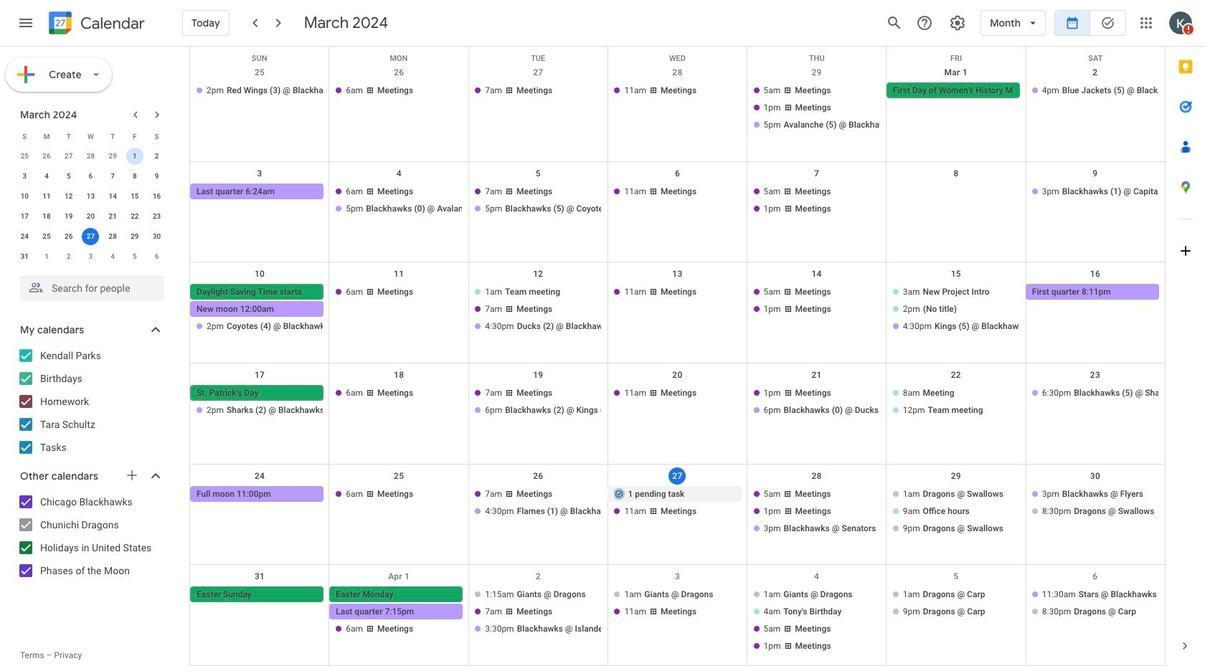 Task type: describe. For each thing, give the bounding box(es) containing it.
29 element
[[126, 228, 143, 245]]

28 element
[[104, 228, 121, 245]]

31 element
[[16, 248, 33, 265]]

heading inside calendar element
[[77, 15, 145, 32]]

9 element
[[148, 168, 165, 185]]

27, today element
[[82, 228, 99, 245]]

24 element
[[16, 228, 33, 245]]

february 25 element
[[16, 148, 33, 165]]

Search for people text field
[[29, 275, 155, 301]]

18 element
[[38, 208, 55, 225]]

23 element
[[148, 208, 165, 225]]

13 element
[[82, 188, 99, 205]]

3 element
[[16, 168, 33, 185]]

14 element
[[104, 188, 121, 205]]

april 3 element
[[82, 248, 99, 265]]

21 element
[[104, 208, 121, 225]]

10 element
[[16, 188, 33, 205]]

settings menu image
[[949, 14, 966, 32]]

april 6 element
[[148, 248, 165, 265]]

main drawer image
[[17, 14, 34, 32]]

6 element
[[82, 168, 99, 185]]

february 27 element
[[60, 148, 77, 165]]

16 element
[[148, 188, 165, 205]]

4 element
[[38, 168, 55, 185]]

calendar element
[[46, 9, 145, 40]]

26 element
[[60, 228, 77, 245]]



Task type: locate. For each thing, give the bounding box(es) containing it.
20 element
[[82, 208, 99, 225]]

11 element
[[38, 188, 55, 205]]

february 29 element
[[104, 148, 121, 165]]

tab list
[[1166, 47, 1205, 626]]

12 element
[[60, 188, 77, 205]]

row
[[190, 47, 1165, 63], [190, 61, 1165, 162], [14, 126, 168, 146], [14, 146, 168, 166], [190, 162, 1165, 263], [14, 166, 168, 187], [14, 187, 168, 207], [14, 207, 168, 227], [14, 227, 168, 247], [14, 247, 168, 267], [190, 263, 1165, 364], [190, 364, 1165, 465], [190, 465, 1165, 566], [190, 566, 1165, 666]]

5 element
[[60, 168, 77, 185]]

25 element
[[38, 228, 55, 245]]

april 5 element
[[126, 248, 143, 265]]

22 element
[[126, 208, 143, 225]]

my calendars list
[[3, 344, 178, 459]]

march 2024 grid
[[14, 126, 168, 267]]

None search field
[[0, 270, 178, 301]]

15 element
[[126, 188, 143, 205]]

other calendars list
[[3, 491, 178, 583]]

17 element
[[16, 208, 33, 225]]

1 element
[[126, 148, 143, 165]]

cell
[[747, 82, 886, 134], [124, 146, 146, 166], [329, 183, 469, 218], [469, 183, 608, 218], [747, 183, 886, 218], [886, 183, 1026, 218], [80, 227, 102, 247], [190, 284, 329, 336], [469, 284, 608, 336], [747, 284, 886, 336], [886, 284, 1026, 336], [190, 385, 329, 420], [469, 385, 608, 420], [747, 385, 886, 420], [886, 385, 1026, 420], [469, 486, 608, 538], [608, 486, 747, 538], [747, 486, 886, 538], [886, 486, 1026, 538], [1026, 486, 1165, 538], [329, 587, 469, 656], [469, 587, 608, 656], [608, 587, 747, 656], [747, 587, 886, 656], [886, 587, 1026, 656], [1026, 587, 1165, 656]]

19 element
[[60, 208, 77, 225]]

april 1 element
[[38, 248, 55, 265]]

add other calendars image
[[125, 468, 139, 483]]

8 element
[[126, 168, 143, 185]]

february 26 element
[[38, 148, 55, 165]]

february 28 element
[[82, 148, 99, 165]]

april 4 element
[[104, 248, 121, 265]]

april 2 element
[[60, 248, 77, 265]]

heading
[[77, 15, 145, 32]]

2 element
[[148, 148, 165, 165]]

row group
[[14, 146, 168, 267]]

7 element
[[104, 168, 121, 185]]

grid
[[189, 47, 1165, 666]]

30 element
[[148, 228, 165, 245]]



Task type: vqa. For each thing, say whether or not it's contained in the screenshot.
14 element
yes



